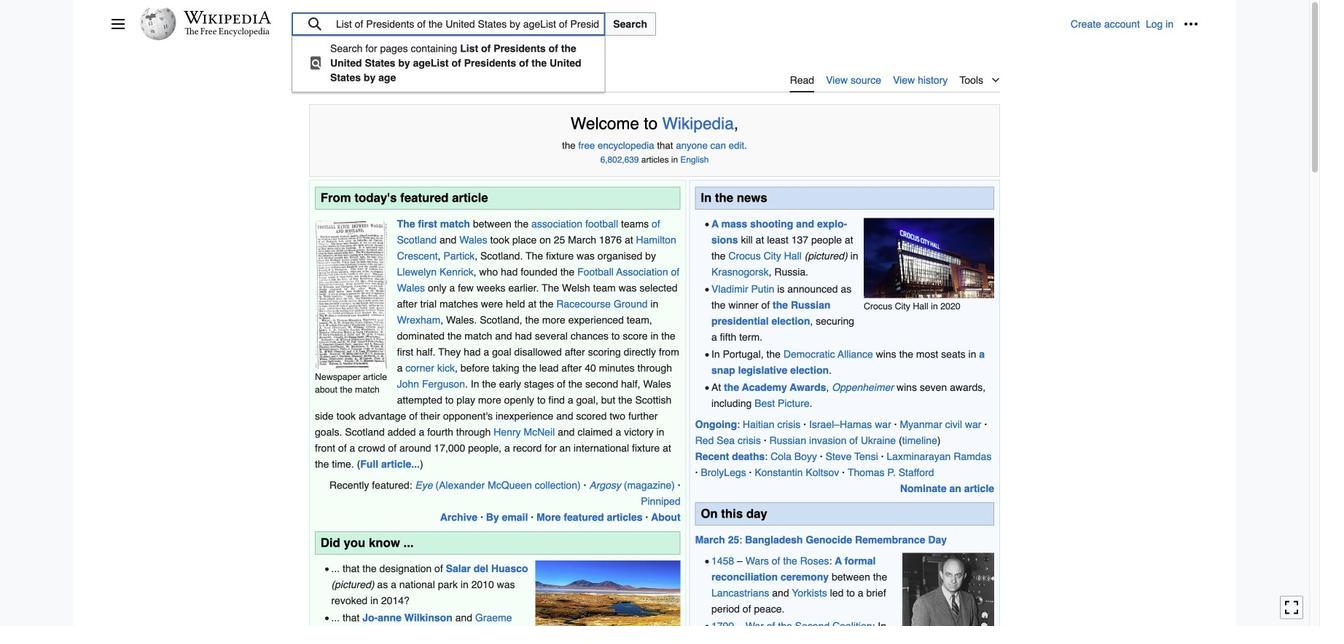 Task type: locate. For each thing, give the bounding box(es) containing it.
None search field
[[292, 12, 1071, 93]]

wikipedia image
[[184, 11, 271, 24]]

main content
[[111, 66, 1198, 627]]

search results list box
[[292, 35, 605, 91]]

Search Wikipedia search field
[[292, 12, 605, 36]]

personal tools navigation
[[1071, 12, 1203, 36]]

the free encyclopedia image
[[185, 28, 270, 37]]



Task type: vqa. For each thing, say whether or not it's contained in the screenshot.
Dmitri Mendeleev "IMAGE"
no



Task type: describe. For each thing, give the bounding box(es) containing it.
menu image
[[111, 17, 125, 31]]

enrico fermi in 1943 image
[[902, 554, 994, 627]]

fullscreen image
[[1284, 601, 1299, 616]]

log in and more options image
[[1184, 17, 1198, 31]]

crocus city hall in 2020 image
[[864, 218, 994, 298]]

newspaper article about the match image
[[316, 221, 387, 369]]

salar del huasco image
[[536, 561, 681, 627]]



